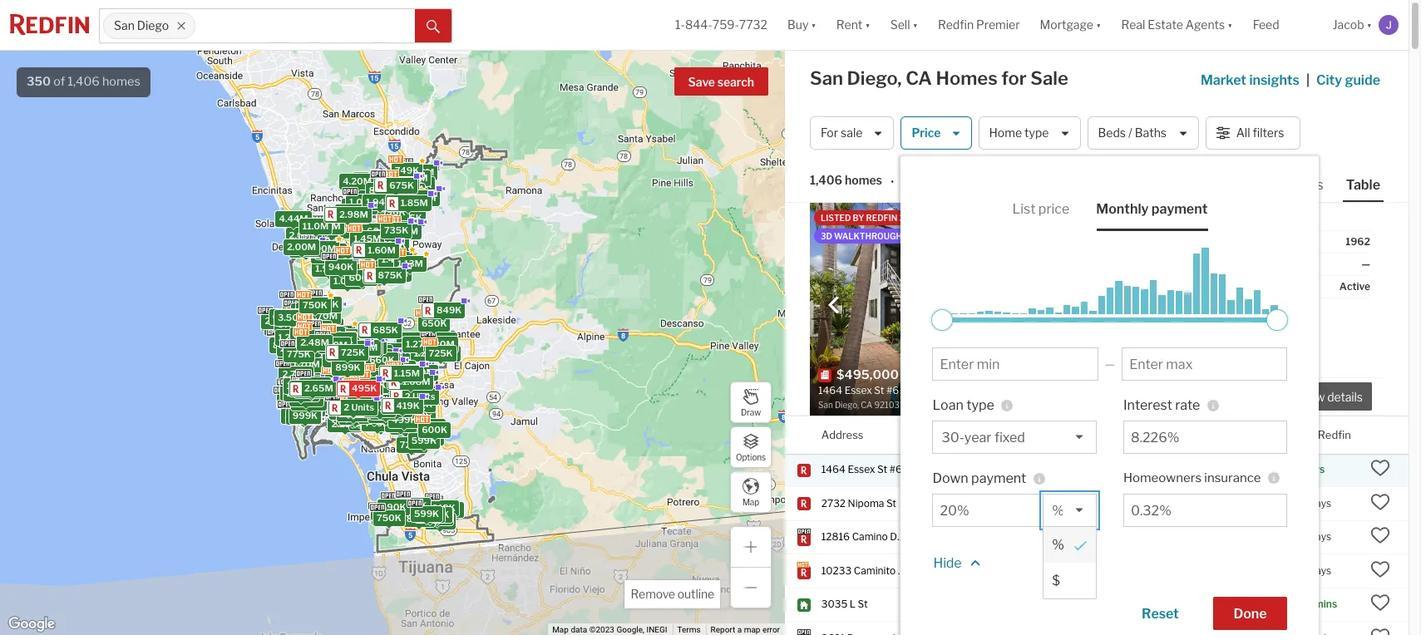 Task type: locate. For each thing, give the bounding box(es) containing it.
0 vertical spatial 588
[[1064, 367, 1089, 382]]

0 horizontal spatial 830k
[[281, 346, 306, 358]]

1.88m
[[292, 392, 320, 403]]

diego left the remove san diego image
[[137, 19, 169, 33]]

agents
[[1186, 18, 1225, 32]]

0 vertical spatial payment
[[1152, 201, 1208, 217]]

insights
[[1250, 72, 1300, 88]]

620k up 350k
[[329, 333, 354, 345]]

sale
[[841, 126, 863, 140]]

san left the remove san diego image
[[114, 19, 135, 33]]

payment for monthly payment
[[1152, 201, 1208, 217]]

425k up 1.99m
[[369, 357, 394, 369]]

days down the hrs
[[1310, 497, 1332, 510]]

2
[[294, 379, 300, 391], [405, 390, 411, 402], [344, 401, 350, 413], [334, 402, 339, 413], [338, 409, 343, 420], [340, 410, 346, 422], [1139, 598, 1145, 611]]

type inside button
[[1025, 126, 1049, 140]]

5 days up 6 days
[[1301, 531, 1332, 543]]

5 up 6
[[1301, 531, 1308, 543]]

1 vertical spatial homes
[[845, 173, 882, 187]]

940k right 349k
[[432, 347, 457, 359]]

$713
[[1250, 598, 1273, 611]]

588 down next button icon
[[1064, 367, 1089, 382]]

1 horizontal spatial 620k
[[358, 370, 383, 382]]

0 vertical spatial redfin
[[938, 18, 974, 32]]

0 vertical spatial 3 units
[[296, 377, 327, 389]]

845k down 685k
[[354, 343, 380, 354]]

5 down the 3 hrs on the right bottom
[[1301, 497, 1308, 510]]

0 horizontal spatial 899k
[[295, 240, 320, 252]]

1 vertical spatial 485k
[[381, 501, 406, 512]]

1 horizontal spatial 2.60m
[[406, 366, 435, 378]]

$842 down $/sq.ft. button
[[1250, 464, 1275, 476]]

1 vertical spatial —
[[1105, 357, 1116, 371]]

1,406 homes • sort
[[810, 173, 927, 189]]

loan type
[[933, 398, 995, 413]]

500k down the "996k"
[[376, 226, 402, 237]]

2 vertical spatial 4
[[1097, 598, 1104, 611]]

1 horizontal spatial san diego
[[923, 464, 970, 476]]

1 vertical spatial 490k
[[381, 501, 406, 513]]

san diego down 30-
[[923, 464, 970, 476]]

beds inside button
[[1098, 126, 1126, 140]]

st right l
[[858, 598, 868, 611]]

1 vertical spatial price
[[1000, 428, 1026, 441]]

0 vertical spatial baths
[[1135, 126, 1167, 140]]

0 vertical spatial 5.50m
[[345, 200, 374, 212]]

homes left •
[[845, 173, 882, 187]]

▾ inside mortgage ▾ dropdown button
[[1096, 18, 1102, 32]]

400k down the 625k
[[351, 260, 376, 272]]

l
[[850, 598, 856, 611]]

4 ▾ from the left
[[1096, 18, 1102, 32]]

1.50m
[[307, 341, 335, 353], [316, 357, 344, 369], [357, 372, 384, 384], [298, 384, 326, 396], [336, 408, 364, 420]]

3.30m up 1.98m
[[315, 249, 344, 261]]

925k up 669k
[[402, 369, 427, 381]]

0 vertical spatial 869k
[[380, 263, 405, 274]]

735k down 868k
[[408, 411, 433, 423]]

san diego, ca homes for sale
[[810, 67, 1069, 89]]

1 horizontal spatial 575k
[[425, 508, 450, 520]]

1.90m up 990k
[[300, 304, 328, 315]]

1 horizontal spatial 500k
[[376, 226, 402, 237]]

— up beds button
[[1105, 357, 1116, 371]]

0 vertical spatial type
[[1025, 126, 1049, 140]]

1 vertical spatial 675k
[[334, 402, 358, 414]]

map region
[[0, 0, 833, 635]]

3 hrs
[[1301, 464, 1325, 476]]

1 vertical spatial 700k
[[367, 402, 392, 414]]

premier
[[977, 18, 1020, 32]]

▾ right agents
[[1228, 18, 1233, 32]]

550k right 770k
[[435, 504, 460, 515]]

479k
[[384, 403, 409, 415]]

ca
[[906, 67, 932, 89]]

days right 6
[[1310, 565, 1332, 577]]

del
[[890, 531, 906, 543]]

rent
[[837, 18, 863, 32]]

320k
[[351, 383, 375, 394]]

san up point
[[923, 464, 941, 476]]

1 horizontal spatial 1
[[1041, 367, 1047, 382]]

sq.ft.
[[1182, 428, 1210, 441]]

5 ▾ from the left
[[1228, 18, 1233, 32]]

1.13m right 685k
[[400, 334, 426, 346]]

5
[[1301, 497, 1308, 510], [1097, 531, 1104, 543], [1301, 531, 1308, 543]]

0 horizontal spatial 485k
[[338, 409, 363, 421]]

550k down 669k
[[395, 406, 420, 418]]

1,406
[[68, 74, 100, 89], [810, 173, 843, 187]]

monthly
[[1097, 201, 1149, 217]]

0 vertical spatial 735k
[[384, 224, 409, 236]]

days up 6 days
[[1310, 531, 1332, 543]]

minimum price slider
[[932, 309, 954, 331]]

2 ▾ from the left
[[865, 18, 871, 32]]

869k down 330k
[[383, 397, 409, 409]]

0 vertical spatial 485k
[[338, 409, 363, 421]]

500k up 3.70m at bottom
[[309, 381, 335, 393]]

2.20m
[[280, 342, 309, 354]]

  text field down down payment
[[940, 503, 1037, 519]]

1 horizontal spatial 1.08m
[[364, 254, 391, 266]]

400k up 660k
[[358, 340, 383, 352]]

1.09m up 2.98m
[[349, 196, 377, 208]]

620k
[[329, 333, 354, 345], [358, 370, 383, 382]]

favorite this home image
[[1109, 387, 1129, 407], [1371, 492, 1391, 512], [1371, 526, 1391, 546], [1371, 593, 1391, 613]]

view details link
[[1289, 381, 1372, 411]]

1.60m up '1.88m'
[[287, 380, 315, 392]]

table
[[1346, 177, 1381, 193]]

30-
[[942, 430, 965, 446]]

0 vertical spatial 499k
[[382, 379, 407, 390]]

395k up 350k
[[331, 331, 356, 343]]

heading
[[818, 367, 954, 412]]

575k up the 740k
[[332, 368, 357, 380]]

map inside "button"
[[743, 497, 760, 507]]

725k
[[371, 261, 396, 272], [372, 261, 396, 273], [341, 346, 365, 358], [429, 347, 453, 359], [369, 354, 393, 366], [340, 369, 364, 380], [400, 439, 424, 451]]

|
[[1307, 72, 1310, 88]]

4.44m
[[279, 213, 308, 224]]

470k
[[327, 327, 352, 339]]

10233
[[822, 565, 852, 577]]

869k
[[380, 263, 405, 274], [383, 397, 409, 409]]

4 left 3,279
[[1139, 531, 1146, 543]]

map
[[743, 497, 760, 507], [552, 626, 569, 635]]

630k
[[393, 184, 418, 195]]

3.45m
[[283, 318, 312, 329]]

1.07m
[[401, 172, 428, 183]]

diego down 30-
[[943, 464, 970, 476]]

0 horizontal spatial map
[[552, 626, 569, 635]]

% up $
[[1052, 537, 1065, 553]]

dialog
[[901, 156, 1320, 635], [1043, 527, 1097, 600]]

750k
[[369, 254, 393, 265], [303, 299, 328, 311], [359, 412, 384, 423], [377, 512, 402, 524]]

620k up 299k
[[358, 370, 383, 382]]

1 vertical spatial 588
[[1182, 464, 1202, 476]]

0 horizontal spatial 650k
[[362, 410, 387, 422]]

0 horizontal spatial 395k
[[331, 331, 356, 343]]

1.60m down the 625k
[[368, 244, 396, 256]]

2 % from the top
[[1052, 537, 1065, 553]]

1.30m
[[361, 387, 388, 398], [333, 403, 360, 415], [332, 405, 360, 416]]

1 horizontal spatial 1.15m
[[353, 381, 379, 393]]

1 vertical spatial 1.79m
[[332, 376, 359, 388]]

685k
[[373, 324, 398, 335]]

6
[[1301, 565, 1308, 577]]

3.35m up 589k on the top of page
[[312, 220, 341, 232]]

0 vertical spatial 960k
[[295, 305, 320, 316]]

1 vertical spatial 1.09m
[[334, 275, 361, 286]]

interest
[[1124, 398, 1173, 413]]

500k
[[376, 226, 402, 237], [309, 381, 335, 393]]

report
[[711, 626, 736, 635]]

4 left reset button
[[1097, 598, 1104, 611]]

1.90m down "2.20m"
[[282, 358, 310, 370]]

350 of 1,406 homes
[[27, 74, 140, 89]]

san left diego, in the right of the page
[[810, 67, 843, 89]]

949k up 1.99m
[[364, 350, 389, 362]]

0 vertical spatial 1,406
[[68, 74, 100, 89]]

830k
[[348, 345, 373, 356], [281, 346, 306, 358]]

1 horizontal spatial redfin
[[1318, 428, 1351, 441]]

1 horizontal spatial 395k
[[375, 511, 400, 522]]

0 vertical spatial 475k
[[379, 349, 403, 361]]

1 vertical spatial type
[[967, 398, 995, 413]]

1 vertical spatial 575k
[[425, 508, 450, 520]]

899k down 350k
[[335, 361, 361, 373]]

1 favorite this home image from the top
[[1371, 459, 1391, 479]]

▾ inside sell ▾ dropdown button
[[913, 18, 918, 32]]

$842 up hours
[[1194, 235, 1220, 248]]

8.57m
[[273, 339, 302, 351]]

redfin right on
[[1318, 428, 1351, 441]]

3 ▾ from the left
[[913, 18, 918, 32]]

3.50m
[[360, 181, 389, 192], [278, 311, 307, 323], [268, 321, 298, 333]]

▾ for mortgage ▾
[[1096, 18, 1102, 32]]

type right home
[[1025, 126, 1049, 140]]

895k
[[339, 385, 364, 397]]

sq.ft. button
[[1182, 417, 1210, 454]]

interest rate
[[1124, 398, 1201, 413]]

user photo image
[[1379, 15, 1399, 35]]

588
[[1064, 367, 1089, 382], [1182, 464, 1202, 476]]

395k left 770k
[[375, 511, 400, 522]]

3.35m down 3.70m at bottom
[[289, 410, 318, 422]]

1-844-759-7732
[[675, 18, 768, 32]]

3 inside listed by redfin 3 hrs ago 3d walkthrough
[[900, 213, 905, 223]]

1 vertical spatial 845k
[[407, 513, 432, 524]]

view details
[[1299, 390, 1363, 404]]

1.15m
[[318, 329, 344, 341], [394, 367, 420, 379], [353, 381, 379, 393]]

on redfin button
[[1301, 417, 1351, 454]]

1 vertical spatial 1,406
[[810, 173, 843, 187]]

0 vertical spatial favorite this home image
[[1371, 459, 1391, 479]]

beds left /
[[1098, 126, 1126, 140]]

baths down interest
[[1139, 428, 1169, 441]]

on redfin
[[1301, 428, 1351, 441]]

4 down beds button
[[1097, 497, 1104, 510]]

listed by redfin 3 hrs ago 3d walkthrough
[[821, 213, 945, 241]]

775k
[[287, 348, 311, 360]]

3 days from the top
[[1310, 565, 1332, 577]]

favorite this home image
[[1371, 459, 1391, 479], [1371, 560, 1391, 580], [1371, 627, 1391, 635]]

735k down the "996k"
[[384, 224, 409, 236]]

0 horizontal spatial payment
[[972, 471, 1027, 487]]

payment right monthly on the right of page
[[1152, 201, 1208, 217]]

749k
[[395, 164, 419, 176], [292, 347, 317, 359], [397, 379, 421, 390], [348, 402, 372, 413], [342, 402, 367, 414], [365, 417, 390, 429]]

  text field
[[940, 503, 1037, 519], [1131, 503, 1281, 519]]

0 horizontal spatial 620k
[[329, 333, 354, 345]]

2 days from the top
[[1310, 531, 1332, 543]]

0 horizontal spatial price button
[[901, 116, 972, 150]]

▾ right sell
[[913, 18, 918, 32]]

price button up sort
[[901, 116, 972, 150]]

1.90m up 389k
[[384, 362, 412, 374]]

▾ right rent
[[865, 18, 871, 32]]

330k
[[384, 383, 409, 395]]

760k
[[348, 373, 373, 385]]

1 5 days from the top
[[1301, 497, 1332, 510]]

scripps ranch
[[923, 565, 990, 577]]

st left #6
[[878, 464, 888, 476]]

homes right of
[[102, 74, 140, 89]]

caminito
[[854, 565, 896, 577]]

1 vertical spatial 480k
[[336, 402, 361, 414]]

0 vertical spatial price button
[[901, 116, 972, 150]]

type right loan
[[967, 398, 995, 413]]

925k down the 625k
[[358, 259, 383, 271]]

2 vertical spatial favorite this home image
[[1371, 627, 1391, 635]]

1 vertical spatial 650k
[[362, 410, 387, 422]]

0 horizontal spatial 1.79m
[[332, 376, 359, 388]]

redfin left premier
[[938, 18, 974, 32]]

489k
[[343, 409, 369, 421]]

1 horizontal spatial diego
[[943, 464, 970, 476]]

0 vertical spatial 400k
[[351, 260, 376, 272]]

6 ▾ from the left
[[1367, 18, 1372, 32]]

3.30m down 2.95m
[[317, 224, 347, 236]]

925k down 695k
[[398, 212, 422, 224]]

2.90m
[[264, 317, 294, 328]]

options
[[736, 452, 766, 462]]

baths right /
[[1135, 126, 1167, 140]]

▾ right buy
[[811, 18, 817, 32]]

1 vertical spatial diego
[[943, 464, 970, 476]]

0 vertical spatial 1.15m
[[318, 329, 344, 341]]

1 vertical spatial days
[[1310, 531, 1332, 543]]

st right nipoma
[[887, 497, 897, 510]]

©2023
[[589, 626, 615, 635]]

0 vertical spatial 550k
[[395, 406, 420, 418]]

% up $2,300,000
[[1052, 503, 1065, 519]]

1 horizontal spatial map
[[743, 497, 760, 507]]

map down options
[[743, 497, 760, 507]]

640k
[[335, 399, 360, 410]]

None search field
[[196, 9, 415, 42]]

940k down 325k
[[328, 261, 354, 273]]

845k down 765k
[[407, 513, 432, 524]]

price up sort
[[912, 126, 941, 140]]

0 horizontal spatial type
[[967, 398, 995, 413]]

1 days from the top
[[1310, 497, 1332, 510]]

payment up $2,649,000
[[972, 471, 1027, 487]]

960k up 3.45m on the left
[[295, 305, 320, 316]]

5 days down the hrs
[[1301, 497, 1332, 510]]

▾ right mortgage
[[1096, 18, 1102, 32]]

type for home type
[[1025, 126, 1049, 140]]

5.65m
[[381, 378, 410, 390]]

2   text field from the left
[[1131, 503, 1281, 519]]

1 vertical spatial st
[[887, 497, 897, 510]]

697k
[[307, 300, 331, 312]]

price right year
[[1000, 428, 1026, 441]]

1 vertical spatial 1.03m
[[381, 267, 408, 279]]

1.13m down 1.31m
[[397, 257, 423, 269]]

12816
[[822, 531, 850, 543]]

9.50m
[[274, 333, 303, 344]]

949k up 950k
[[350, 351, 375, 363]]

0 horizontal spatial   text field
[[940, 503, 1037, 519]]

▾ inside rent ▾ dropdown button
[[865, 18, 871, 32]]

type
[[1025, 126, 1049, 140], [967, 398, 995, 413]]

899k up 1.98m
[[295, 240, 320, 252]]

map left data
[[552, 626, 569, 635]]

▾ for buy ▾
[[811, 18, 817, 32]]

869k right the 555k
[[380, 263, 405, 274]]

2 favorite this home image from the top
[[1371, 560, 1391, 580]]

2 5 days from the top
[[1301, 531, 1332, 543]]

1.09m down 920k
[[334, 275, 361, 286]]

list box
[[1043, 494, 1097, 600]]

— down the 1962 at the top of the page
[[1362, 258, 1371, 270]]

beds left baths button
[[1097, 428, 1123, 441]]

▾ left user photo
[[1367, 18, 1372, 32]]

1 horizontal spatial 480k
[[394, 374, 419, 386]]

sell ▾ button
[[881, 0, 928, 50]]

list
[[1013, 201, 1036, 217]]

2 vertical spatial 1.15m
[[353, 381, 379, 393]]

350k
[[327, 349, 352, 360]]

redfin inside on redfin button
[[1318, 428, 1351, 441]]

insurance
[[1205, 471, 1261, 486]]

2 vertical spatial st
[[858, 598, 868, 611]]

2732
[[822, 497, 846, 510]]

0 horizontal spatial —
[[1105, 357, 1116, 371]]

2732 nipoma st link
[[822, 497, 908, 511]]

1 ▾ from the left
[[811, 18, 817, 32]]

0 vertical spatial 1.79m
[[384, 258, 411, 269]]

0 horizontal spatial 845k
[[354, 343, 380, 354]]

2 vertical spatial 1.03m
[[314, 328, 342, 340]]

1,406 up listed
[[810, 173, 843, 187]]

0 horizontal spatial 1.15m
[[318, 329, 344, 341]]

year
[[965, 430, 992, 446]]

1.79m
[[384, 258, 411, 269], [332, 376, 359, 388]]

1,406 right of
[[68, 74, 100, 89]]

inegi
[[647, 626, 668, 635]]

389k
[[385, 377, 410, 388]]

surabaya
[[898, 565, 942, 577]]

▾ inside buy ▾ dropdown button
[[811, 18, 817, 32]]

3 favorite this home image from the top
[[1371, 627, 1391, 635]]

view
[[1299, 390, 1325, 404]]

540k
[[387, 181, 413, 192], [367, 372, 392, 384], [328, 375, 354, 387]]

san diego left the remove san diego image
[[114, 19, 169, 33]]

1 vertical spatial 3.30m
[[315, 249, 344, 261]]

redfin
[[938, 18, 974, 32], [1318, 428, 1351, 441]]

payment for down payment
[[972, 471, 1027, 487]]

425k down 669k
[[388, 401, 413, 413]]

1.38m
[[393, 370, 420, 382]]

$/sq.ft. button
[[1250, 417, 1288, 454]]



Task type: vqa. For each thing, say whether or not it's contained in the screenshot.
premier logo
no



Task type: describe. For each thing, give the bounding box(es) containing it.
0 vertical spatial 1.08m
[[364, 254, 391, 266]]

1.55m
[[303, 331, 331, 343]]

0 horizontal spatial 1,406
[[68, 74, 100, 89]]

2 vertical spatial 849k
[[352, 416, 378, 428]]

5 days for 3
[[1301, 497, 1332, 510]]

0 horizontal spatial 4.00m
[[280, 395, 310, 407]]

1   text field from the left
[[940, 503, 1037, 519]]

photos button
[[1276, 176, 1343, 200]]

redfin inside redfin premier button
[[938, 18, 974, 32]]

$/sq.ft.
[[1250, 428, 1288, 441]]

2.79m
[[346, 375, 375, 387]]

0 vertical spatial 1.13m
[[397, 257, 423, 269]]

save
[[688, 75, 715, 89]]

979k
[[393, 182, 417, 194]]

1 vertical spatial 3.35m
[[289, 410, 318, 422]]

450k
[[339, 409, 365, 421]]

1 horizontal spatial 5.50m
[[345, 200, 374, 212]]

504k
[[313, 353, 338, 364]]

1 horizontal spatial 830k
[[348, 345, 373, 356]]

filters
[[1253, 126, 1285, 140]]

2 horizontal spatial san
[[923, 464, 941, 476]]

1 vertical spatial 425k
[[388, 401, 413, 413]]

▾ for sell ▾
[[913, 18, 918, 32]]

868k
[[407, 398, 433, 410]]

real estate agents ▾
[[1122, 18, 1233, 32]]

0 vertical spatial 2.60m
[[406, 366, 435, 378]]

0 horizontal spatial 588
[[1064, 367, 1089, 382]]

0 horizontal spatial 480k
[[336, 402, 361, 414]]

1 % from the top
[[1052, 503, 1065, 519]]

1 vertical spatial 400k
[[358, 340, 383, 352]]

homes inside 1,406 homes • sort
[[845, 173, 882, 187]]

0 vertical spatial 995k
[[388, 373, 413, 384]]

0 vertical spatial 4
[[1097, 497, 1104, 510]]

843k
[[337, 409, 363, 421]]

remove san diego image
[[177, 21, 187, 31]]

market insights | city guide
[[1201, 72, 1381, 88]]

location
[[923, 428, 968, 441]]

290k
[[381, 398, 406, 410]]

4.50m
[[285, 339, 314, 350]]

status
[[1261, 280, 1291, 293]]

0 vertical spatial san diego
[[114, 19, 169, 33]]

sale
[[1031, 67, 1069, 89]]

2.05m
[[265, 315, 294, 327]]

275k
[[390, 505, 415, 517]]

reset button
[[1121, 597, 1200, 630]]

1 vertical spatial 2.50m
[[284, 386, 313, 398]]

2 horizontal spatial 1.15m
[[394, 367, 420, 379]]

10233 caminito surabaya link
[[822, 565, 942, 578]]

monthly payment element
[[1097, 188, 1208, 231]]

7732
[[739, 18, 768, 32]]

photo of 1464 essex st #6, san diego, ca 92103 image
[[810, 203, 1097, 416]]

sort
[[903, 173, 927, 187]]

active
[[1340, 280, 1371, 293]]

home type button
[[979, 116, 1081, 150]]

baths inside button
[[1135, 126, 1167, 140]]

798k
[[302, 297, 327, 308]]

2732 nipoma st
[[822, 497, 897, 510]]

1 horizontal spatial 4.00m
[[325, 383, 355, 394]]

homeowners insurance
[[1124, 471, 1261, 486]]

1 vertical spatial 995k
[[364, 417, 389, 429]]

1 vertical spatial 475k
[[362, 379, 386, 391]]

2 vertical spatial 675k
[[428, 515, 453, 527]]

1 horizontal spatial 940k
[[432, 347, 457, 359]]

5 for 3
[[1301, 497, 1308, 510]]

next button image
[[1065, 297, 1081, 313]]

645k
[[326, 366, 351, 377]]

0 vertical spatial 1.05m
[[357, 352, 385, 364]]

1.33m
[[336, 409, 363, 421]]

3.40m
[[295, 399, 324, 411]]

▾ for rent ▾
[[865, 18, 871, 32]]

dialog containing list price
[[901, 156, 1320, 635]]

1.95m
[[339, 206, 366, 218]]

0 vertical spatial 939k
[[390, 374, 415, 386]]

1.60m down 2.98m
[[360, 225, 388, 237]]

0 horizontal spatial 445k
[[340, 342, 365, 354]]

0 vertical spatial 700k
[[407, 178, 432, 190]]

1 horizontal spatial 650k
[[422, 318, 447, 329]]

2.98m
[[339, 208, 368, 220]]

925k down 419k
[[394, 411, 419, 423]]

1 horizontal spatial 845k
[[407, 513, 432, 524]]

beds for beds
[[1097, 428, 1123, 441]]

0 vertical spatial 3.35m
[[312, 220, 341, 232]]

1 vertical spatial 960k
[[393, 421, 419, 432]]

previous button image
[[826, 297, 843, 313]]

market insights link
[[1201, 54, 1300, 91]]

3,279
[[1182, 531, 1209, 543]]

5 days for 4
[[1301, 531, 1332, 543]]

report a map error
[[711, 626, 780, 635]]

0 vertical spatial 845k
[[354, 343, 380, 354]]

1 vertical spatial 11.0m
[[286, 322, 312, 334]]

0 vertical spatial 850k
[[390, 179, 416, 190]]

3035 l st
[[822, 598, 868, 611]]

1 vertical spatial 849k
[[437, 304, 462, 316]]

1 vertical spatial 869k
[[383, 397, 409, 409]]

5 for 4
[[1301, 531, 1308, 543]]

•
[[891, 174, 894, 189]]

remove
[[631, 587, 675, 601]]

898k
[[369, 185, 394, 196]]

649k
[[343, 410, 368, 422]]

sell
[[891, 18, 910, 32]]

0 vertical spatial 849k
[[360, 264, 385, 276]]

1 horizontal spatial 445k
[[372, 354, 397, 366]]

price inside button
[[912, 126, 941, 140]]

mortgage ▾ button
[[1040, 0, 1102, 50]]

1.59m
[[333, 406, 360, 418]]

beds / baths button
[[1088, 116, 1199, 150]]

real
[[1122, 18, 1146, 32]]

3.88m
[[405, 166, 434, 178]]

st for l
[[858, 598, 868, 611]]

1 horizontal spatial price
[[1000, 428, 1026, 441]]

maximum price slider
[[1267, 309, 1289, 331]]

1 vertical spatial 429k
[[388, 400, 412, 412]]

0 vertical spatial 3.30m
[[317, 224, 347, 236]]

1 vertical spatial 899k
[[335, 361, 361, 373]]

0 horizontal spatial 3 units
[[296, 377, 327, 389]]

map for map
[[743, 497, 760, 507]]

draw button
[[730, 382, 772, 423]]

all filters button
[[1206, 116, 1301, 150]]

st for nipoma
[[887, 497, 897, 510]]

1.53m
[[314, 348, 341, 360]]

844-
[[685, 18, 713, 32]]

map for map data ©2023 google, inegi
[[552, 626, 569, 635]]

▾ for jacob ▾
[[1367, 18, 1372, 32]]

1 vertical spatial san
[[810, 67, 843, 89]]

dialog containing %
[[1043, 527, 1097, 600]]

0 horizontal spatial 490k
[[341, 407, 366, 419]]

1.25m
[[346, 411, 373, 423]]

down
[[933, 471, 969, 487]]

0 horizontal spatial 960k
[[295, 305, 320, 316]]

favorite button checkbox
[[1065, 207, 1093, 235]]

beds for beds / baths
[[1098, 126, 1126, 140]]

camino
[[852, 531, 888, 543]]

Enter max text field
[[1130, 357, 1280, 373]]

1 vertical spatial $842
[[1250, 464, 1275, 476]]

days for 4
[[1310, 531, 1332, 543]]

x-out this home image
[[1142, 387, 1162, 407]]

terms
[[677, 626, 701, 635]]

save search button
[[674, 67, 769, 96]]

homeowners
[[1124, 471, 1202, 486]]

5.09m
[[271, 311, 301, 322]]

hide button
[[933, 544, 986, 577]]

0 horizontal spatial 495k
[[296, 379, 321, 390]]

days for 3
[[1310, 497, 1332, 510]]

hoa
[[1110, 280, 1132, 293]]

949k up 312k
[[362, 400, 387, 412]]

419k
[[396, 399, 420, 411]]

0 horizontal spatial 550k
[[395, 406, 420, 418]]

beds button
[[1097, 417, 1123, 454]]

2.95m
[[333, 210, 362, 222]]

1 vertical spatial 1.13m
[[400, 334, 426, 346]]

list price element
[[1013, 188, 1070, 231]]

1 vertical spatial 1.08m
[[314, 345, 342, 356]]

1 vertical spatial 550k
[[435, 504, 460, 515]]

0 vertical spatial 429k
[[370, 375, 395, 386]]

0 vertical spatial 11.0m
[[303, 220, 329, 232]]

1 vertical spatial san diego
[[923, 464, 970, 476]]

910k
[[375, 506, 398, 518]]

919k
[[432, 502, 456, 513]]

0 horizontal spatial homes
[[102, 74, 140, 89]]

on
[[1301, 428, 1316, 441]]

type for loan type
[[967, 398, 995, 413]]

Enter min text field
[[940, 357, 1091, 373]]

redfin premier
[[938, 18, 1020, 32]]

1 vertical spatial price button
[[1000, 417, 1026, 454]]

1 vertical spatial 5.50m
[[286, 300, 315, 311]]

ranch
[[960, 565, 990, 577]]

1,406 inside 1,406 homes • sort
[[810, 173, 843, 187]]

0 horizontal spatial 1
[[1012, 367, 1018, 382]]

2 vertical spatial 700k
[[417, 420, 442, 432]]

$324/month
[[1160, 280, 1220, 293]]

buy
[[788, 18, 809, 32]]

464k
[[343, 410, 369, 422]]

0 vertical spatial 1.03m
[[357, 187, 385, 198]]

valle
[[908, 531, 930, 543]]

1.60m up 810k
[[362, 369, 390, 381]]

  text field
[[1131, 430, 1281, 446]]

0 horizontal spatial diego
[[137, 19, 169, 33]]

view details button
[[1289, 383, 1372, 411]]

1.85m
[[401, 197, 428, 208]]

5 right $2,300,000
[[1097, 531, 1104, 543]]

0 vertical spatial 395k
[[331, 331, 356, 343]]

1 vertical spatial 4
[[1139, 531, 1146, 543]]

1 horizontal spatial 495k
[[352, 382, 377, 394]]

listed
[[821, 213, 851, 223]]

0 vertical spatial $842
[[1194, 235, 1220, 248]]

favorite button image
[[1065, 207, 1093, 235]]

terms link
[[677, 626, 701, 635]]

list price
[[1013, 201, 1070, 217]]

1 vertical spatial 3 units
[[337, 411, 368, 422]]

1.99m
[[366, 376, 393, 388]]

1 vertical spatial 1.05m
[[344, 378, 372, 389]]

0 vertical spatial 425k
[[369, 357, 394, 369]]

0 vertical spatial 575k
[[332, 368, 357, 380]]

st for essex
[[878, 464, 888, 476]]

0 vertical spatial 675k
[[390, 179, 414, 191]]

0 vertical spatial 2.50m
[[349, 341, 378, 353]]

draw
[[741, 407, 761, 417]]

1 horizontal spatial 1.79m
[[384, 258, 411, 269]]

0 horizontal spatial 500k
[[309, 381, 335, 393]]

2 vertical spatial 1.08m
[[403, 376, 430, 387]]

810k
[[366, 384, 390, 396]]

list box containing %
[[1043, 494, 1097, 600]]

submit search image
[[427, 20, 440, 33]]

1.67m
[[274, 337, 301, 349]]

990k
[[303, 322, 329, 334]]

0 horizontal spatial 940k
[[328, 261, 354, 273]]

▾ inside real estate agents ▾ link
[[1228, 18, 1233, 32]]

buy ▾ button
[[788, 0, 817, 50]]

details
[[1328, 390, 1363, 404]]

639k
[[303, 379, 328, 390]]

1 horizontal spatial 588
[[1182, 464, 1202, 476]]

google image
[[4, 614, 59, 635]]

report a map error link
[[711, 626, 780, 635]]



